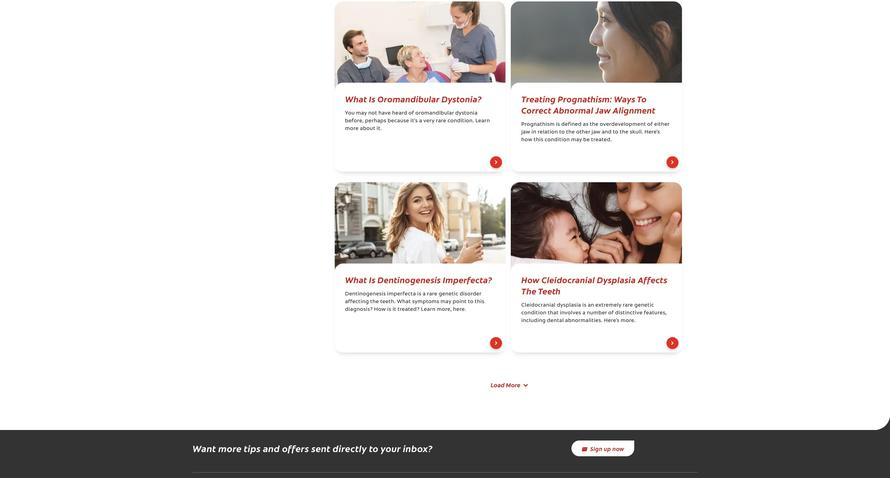 Task type: describe. For each thing, give the bounding box(es) containing it.
now
[[612, 445, 624, 453]]

the down defined
[[566, 130, 575, 135]]

oromandibular
[[415, 111, 454, 116]]

dentinogenesis imperfecta is a rare genetic disorder affecting the teeth. what symptoms may point to this diagnosis? how is it treated? learn more, here.
[[345, 292, 484, 313]]

alignment
[[613, 104, 655, 116]]

of inside prognathism is defined as the overdevelopment of either jaw in relation to the other jaw and to the skull. here's how this condition may be treated.
[[647, 122, 653, 127]]

learn inside dentinogenesis imperfecta is a rare genetic disorder affecting the teeth. what symptoms may point to this diagnosis? how is it treated? learn more, here.
[[421, 307, 436, 313]]

you
[[345, 111, 355, 116]]

involves
[[560, 311, 581, 316]]

be
[[583, 138, 590, 143]]

to down defined
[[559, 130, 565, 135]]

affects
[[638, 274, 667, 286]]

skull.
[[630, 130, 643, 135]]

footer containing what is oromandibular dystonia?
[[329, 0, 687, 402]]

is for dentinogenesis
[[369, 274, 375, 286]]

your
[[381, 442, 401, 455]]

more,
[[437, 307, 452, 313]]

tips
[[244, 442, 261, 455]]

distinctive
[[615, 311, 643, 316]]

relation
[[538, 130, 558, 135]]

to left your
[[369, 442, 379, 455]]

very
[[423, 119, 435, 124]]

sign up now link
[[571, 441, 634, 457]]

it
[[393, 307, 396, 313]]

treated?
[[398, 307, 420, 313]]

how inside how cleidocranial dysplasia affects the teeth
[[521, 274, 540, 286]]

2 jaw from the left
[[592, 130, 600, 135]]

genetic inside dentinogenesis imperfecta is a rare genetic disorder affecting the teeth. what symptoms may point to this diagnosis? how is it treated? learn more, here.
[[439, 292, 458, 297]]

offers
[[282, 442, 309, 455]]

dental
[[547, 319, 564, 324]]

in
[[531, 130, 536, 135]]

affecting
[[345, 300, 369, 305]]

the right as
[[590, 122, 598, 127]]

treating prognathism: ways to correct abnormal jaw alignment
[[521, 93, 655, 116]]

imperfecta
[[387, 292, 416, 297]]

to inside dentinogenesis imperfecta is a rare genetic disorder affecting the teeth. what symptoms may point to this diagnosis? how is it treated? learn more, here.
[[468, 300, 473, 305]]

the down overdevelopment at the right of the page
[[620, 130, 628, 135]]

abnormal
[[553, 104, 593, 116]]

condition.
[[448, 119, 474, 124]]

to
[[637, 93, 647, 105]]

teeth.
[[380, 300, 396, 305]]

up
[[604, 445, 611, 453]]

what is dentinogenesis imperfecta?
[[345, 274, 492, 286]]

may inside dentinogenesis imperfecta is a rare genetic disorder affecting the teeth. what symptoms may point to this diagnosis? how is it treated? learn more, here.
[[441, 300, 451, 305]]

is inside prognathism is defined as the overdevelopment of either jaw in relation to the other jaw and to the skull. here's how this condition may be treated.
[[556, 122, 560, 127]]

is for oromandibular
[[369, 93, 375, 105]]

about
[[360, 126, 375, 132]]

before,
[[345, 119, 364, 124]]

extremely
[[595, 303, 621, 308]]

treated.
[[591, 138, 612, 143]]

1 vertical spatial more
[[218, 442, 242, 455]]

of inside you may not have heard of oromandibular dystonia before, perhaps because it's a very rare condition. learn more about it.
[[408, 111, 414, 116]]

because
[[388, 119, 409, 124]]

including
[[521, 319, 546, 324]]

prognathism is defined as the overdevelopment of either jaw in relation to the other jaw and to the skull. here's how this condition may be treated.
[[521, 122, 669, 143]]

it's
[[410, 119, 418, 124]]

here.
[[453, 307, 466, 313]]

a inside you may not have heard of oromandibular dystonia before, perhaps because it's a very rare condition. learn more about it.
[[419, 119, 422, 124]]

have
[[378, 111, 391, 116]]

more inside you may not have heard of oromandibular dystonia before, perhaps because it's a very rare condition. learn more about it.
[[345, 126, 359, 132]]

here's inside cleidocranial dysplasia is an extremely rare genetic condition that involves a number of distinctive features, including dental abnormalities. here's more.
[[604, 319, 619, 324]]

prognathism:
[[558, 93, 612, 105]]

not
[[368, 111, 377, 116]]

symptoms
[[412, 300, 439, 305]]

dentinogenesis inside dentinogenesis imperfecta is a rare genetic disorder affecting the teeth. what symptoms may point to this diagnosis? how is it treated? learn more, here.
[[345, 292, 386, 297]]

may inside prognathism is defined as the overdevelopment of either jaw in relation to the other jaw and to the skull. here's how this condition may be treated.
[[571, 138, 582, 143]]

condition inside prognathism is defined as the overdevelopment of either jaw in relation to the other jaw and to the skull. here's how this condition may be treated.
[[545, 138, 570, 143]]

oromandibular
[[377, 93, 439, 105]]

dysplasia
[[557, 303, 581, 308]]

cleidocranial inside how cleidocranial dysplasia affects the teeth
[[541, 274, 595, 286]]

what inside dentinogenesis imperfecta is a rare genetic disorder affecting the teeth. what symptoms may point to this diagnosis? how is it treated? learn more, here.
[[397, 300, 411, 305]]

inbox?
[[403, 442, 433, 455]]

diagnosis?
[[345, 307, 373, 313]]



Task type: locate. For each thing, give the bounding box(es) containing it.
dentinogenesis
[[377, 274, 441, 286], [345, 292, 386, 297]]

0 vertical spatial may
[[356, 111, 367, 116]]

ways
[[614, 93, 635, 105]]

here's down either
[[644, 130, 660, 135]]

0 horizontal spatial of
[[408, 111, 414, 116]]

load more button
[[482, 378, 534, 393]]

is up not
[[369, 93, 375, 105]]

0 vertical spatial cleidocranial
[[541, 274, 595, 286]]

2 horizontal spatial a
[[582, 311, 585, 316]]

1 horizontal spatial of
[[608, 311, 614, 316]]

this down in
[[534, 138, 543, 143]]

rare
[[436, 119, 446, 124], [427, 292, 437, 297], [623, 303, 633, 308]]

0 vertical spatial here's
[[644, 130, 660, 135]]

2 horizontal spatial of
[[647, 122, 653, 127]]

cleidocranial
[[541, 274, 595, 286], [521, 303, 555, 308]]

learn inside you may not have heard of oromandibular dystonia before, perhaps because it's a very rare condition. learn more about it.
[[475, 119, 490, 124]]

of up it's
[[408, 111, 414, 116]]

rare up distinctive
[[623, 303, 633, 308]]

0 vertical spatial how
[[521, 274, 540, 286]]

teeth
[[538, 285, 561, 297]]

0 horizontal spatial how
[[374, 307, 386, 313]]

0 horizontal spatial a
[[419, 119, 422, 124]]

this
[[534, 138, 543, 143], [475, 300, 484, 305]]

cleidocranial inside cleidocranial dysplasia is an extremely rare genetic condition that involves a number of distinctive features, including dental abnormalities. here's more.
[[521, 303, 555, 308]]

and inside prognathism is defined as the overdevelopment of either jaw in relation to the other jaw and to the skull. here's how this condition may be treated.
[[602, 130, 612, 135]]

dystonia?
[[441, 93, 482, 105]]

jaw
[[521, 130, 530, 135], [592, 130, 600, 135]]

1 vertical spatial dentinogenesis
[[345, 292, 386, 297]]

the
[[521, 285, 536, 297]]

a right it's
[[419, 119, 422, 124]]

0 vertical spatial condition
[[545, 138, 570, 143]]

cleidocranial up including
[[521, 303, 555, 308]]

how cleidocranial dysplasia affects the teeth
[[521, 274, 667, 297]]

1 vertical spatial cleidocranial
[[521, 303, 555, 308]]

0 horizontal spatial here's
[[604, 319, 619, 324]]

dystonia
[[455, 111, 478, 116]]

sent
[[311, 442, 330, 455]]

1 horizontal spatial more
[[345, 126, 359, 132]]

may up more,
[[441, 300, 451, 305]]

condition down relation
[[545, 138, 570, 143]]

disorder
[[460, 292, 481, 297]]

jaw up how
[[521, 130, 530, 135]]

1 vertical spatial this
[[475, 300, 484, 305]]

1 horizontal spatial a
[[423, 292, 426, 297]]

correct
[[521, 104, 551, 116]]

a inside cleidocranial dysplasia is an extremely rare genetic condition that involves a number of distinctive features, including dental abnormalities. here's more.
[[582, 311, 585, 316]]

to down overdevelopment at the right of the page
[[613, 130, 618, 135]]

0 vertical spatial what
[[345, 93, 367, 105]]

how
[[521, 274, 540, 286], [374, 307, 386, 313]]

may inside you may not have heard of oromandibular dystonia before, perhaps because it's a very rare condition. learn more about it.
[[356, 111, 367, 116]]

0 vertical spatial more
[[345, 126, 359, 132]]

of
[[408, 111, 414, 116], [647, 122, 653, 127], [608, 311, 614, 316]]

as
[[583, 122, 588, 127]]

the inside dentinogenesis imperfecta is a rare genetic disorder affecting the teeth. what symptoms may point to this diagnosis? how is it treated? learn more, here.
[[370, 300, 379, 305]]

dysplasia
[[597, 274, 636, 286]]

of down extremely
[[608, 311, 614, 316]]

what up affecting
[[345, 274, 367, 286]]

rare down oromandibular
[[436, 119, 446, 124]]

0 horizontal spatial and
[[263, 442, 280, 455]]

point
[[453, 300, 467, 305]]

how
[[521, 138, 532, 143]]

0 horizontal spatial may
[[356, 111, 367, 116]]

the
[[590, 122, 598, 127], [566, 130, 575, 135], [620, 130, 628, 135], [370, 300, 379, 305]]

2 vertical spatial of
[[608, 311, 614, 316]]

is up relation
[[556, 122, 560, 127]]

jaw up treated.
[[592, 130, 600, 135]]

0 horizontal spatial genetic
[[439, 292, 458, 297]]

of inside cleidocranial dysplasia is an extremely rare genetic condition that involves a number of distinctive features, including dental abnormalities. here's more.
[[608, 311, 614, 316]]

rounded corner image
[[875, 415, 890, 431]]

0 vertical spatial rare
[[436, 119, 446, 124]]

0 vertical spatial and
[[602, 130, 612, 135]]

2 vertical spatial what
[[397, 300, 411, 305]]

2 is from the top
[[369, 274, 375, 286]]

jaw
[[595, 104, 611, 116]]

0 vertical spatial of
[[408, 111, 414, 116]]

dentinogenesis up affecting
[[345, 292, 386, 297]]

sign
[[590, 445, 602, 453]]

defined
[[561, 122, 582, 127]]

this down disorder
[[475, 300, 484, 305]]

is up diagnosis?
[[369, 274, 375, 286]]

rare inside you may not have heard of oromandibular dystonia before, perhaps because it's a very rare condition. learn more about it.
[[436, 119, 446, 124]]

what down imperfecta
[[397, 300, 411, 305]]

how inside dentinogenesis imperfecta is a rare genetic disorder affecting the teeth. what symptoms may point to this diagnosis? how is it treated? learn more, here.
[[374, 307, 386, 313]]

0 horizontal spatial this
[[475, 300, 484, 305]]

0 horizontal spatial learn
[[421, 307, 436, 313]]

either
[[654, 122, 669, 127]]

want
[[192, 442, 216, 455]]

the left teeth.
[[370, 300, 379, 305]]

this inside prognathism is defined as the overdevelopment of either jaw in relation to the other jaw and to the skull. here's how this condition may be treated.
[[534, 138, 543, 143]]

genetic up features,
[[634, 303, 654, 308]]

a
[[419, 119, 422, 124], [423, 292, 426, 297], [582, 311, 585, 316]]

1 vertical spatial what
[[345, 274, 367, 286]]

1 vertical spatial of
[[647, 122, 653, 127]]

0 vertical spatial dentinogenesis
[[377, 274, 441, 286]]

load
[[491, 381, 505, 389]]

treating
[[521, 93, 556, 105]]

1 vertical spatial may
[[571, 138, 582, 143]]

is inside cleidocranial dysplasia is an extremely rare genetic condition that involves a number of distinctive features, including dental abnormalities. here's more.
[[582, 303, 586, 308]]

1 vertical spatial rare
[[427, 292, 437, 297]]

1 vertical spatial here's
[[604, 319, 619, 324]]

to down disorder
[[468, 300, 473, 305]]

genetic inside cleidocranial dysplasia is an extremely rare genetic condition that involves a number of distinctive features, including dental abnormalities. here's more.
[[634, 303, 654, 308]]

an
[[588, 303, 594, 308]]

a up symptoms
[[423, 292, 426, 297]]

features,
[[644, 311, 667, 316]]

1 horizontal spatial this
[[534, 138, 543, 143]]

may
[[356, 111, 367, 116], [571, 138, 582, 143], [441, 300, 451, 305]]

here's
[[644, 130, 660, 135], [604, 319, 619, 324]]

1 horizontal spatial how
[[521, 274, 540, 286]]

condition up including
[[521, 311, 546, 316]]

0 horizontal spatial more
[[218, 442, 242, 455]]

what for what is oromandibular dystonia?
[[345, 93, 367, 105]]

learn down symptoms
[[421, 307, 436, 313]]

1 horizontal spatial and
[[602, 130, 612, 135]]

to
[[559, 130, 565, 135], [613, 130, 618, 135], [468, 300, 473, 305], [369, 442, 379, 455]]

1 horizontal spatial learn
[[475, 119, 490, 124]]

what is oromandibular dystonia?
[[345, 93, 482, 105]]

it.
[[377, 126, 382, 132]]

1 vertical spatial condition
[[521, 311, 546, 316]]

a up the 'abnormalities.'
[[582, 311, 585, 316]]

learn down dystonia
[[475, 119, 490, 124]]

dentinogenesis up imperfecta
[[377, 274, 441, 286]]

1 horizontal spatial jaw
[[592, 130, 600, 135]]

genetic
[[439, 292, 458, 297], [634, 303, 654, 308]]

1 vertical spatial genetic
[[634, 303, 654, 308]]

footer
[[329, 0, 687, 402]]

sign up now
[[590, 445, 624, 453]]

1 horizontal spatial may
[[441, 300, 451, 305]]

1 horizontal spatial genetic
[[634, 303, 654, 308]]

is left it
[[387, 307, 391, 313]]

and
[[602, 130, 612, 135], [263, 442, 280, 455]]

condition inside cleidocranial dysplasia is an extremely rare genetic condition that involves a number of distinctive features, including dental abnormalities. here's more.
[[521, 311, 546, 316]]

2 horizontal spatial may
[[571, 138, 582, 143]]

1 is from the top
[[369, 93, 375, 105]]

what up the you
[[345, 93, 367, 105]]

other
[[576, 130, 590, 135]]

load more
[[491, 381, 520, 389]]

0 vertical spatial learn
[[475, 119, 490, 124]]

directly
[[333, 442, 367, 455]]

what
[[345, 93, 367, 105], [345, 274, 367, 286], [397, 300, 411, 305]]

is left an in the right bottom of the page
[[582, 303, 586, 308]]

more
[[506, 381, 520, 389]]

condition
[[545, 138, 570, 143], [521, 311, 546, 316]]

learn
[[475, 119, 490, 124], [421, 307, 436, 313]]

is
[[369, 93, 375, 105], [369, 274, 375, 286]]

number
[[587, 311, 607, 316]]

1 jaw from the left
[[521, 130, 530, 135]]

prognathism
[[521, 122, 555, 127]]

more left tips
[[218, 442, 242, 455]]

and right tips
[[263, 442, 280, 455]]

here's inside prognathism is defined as the overdevelopment of either jaw in relation to the other jaw and to the skull. here's how this condition may be treated.
[[644, 130, 660, 135]]

1 horizontal spatial here's
[[644, 130, 660, 135]]

0 vertical spatial is
[[369, 93, 375, 105]]

more down 'before,'
[[345, 126, 359, 132]]

0 horizontal spatial jaw
[[521, 130, 530, 135]]

0 vertical spatial genetic
[[439, 292, 458, 297]]

1 vertical spatial is
[[369, 274, 375, 286]]

2 vertical spatial a
[[582, 311, 585, 316]]

you may not have heard of oromandibular dystonia before, perhaps because it's a very rare condition. learn more about it.
[[345, 111, 490, 132]]

of left either
[[647, 122, 653, 127]]

a inside dentinogenesis imperfecta is a rare genetic disorder affecting the teeth. what symptoms may point to this diagnosis? how is it treated? learn more, here.
[[423, 292, 426, 297]]

rare inside dentinogenesis imperfecta is a rare genetic disorder affecting the teeth. what symptoms may point to this diagnosis? how is it treated? learn more, here.
[[427, 292, 437, 297]]

overdevelopment
[[600, 122, 646, 127]]

2 vertical spatial rare
[[623, 303, 633, 308]]

1 vertical spatial learn
[[421, 307, 436, 313]]

more
[[345, 126, 359, 132], [218, 442, 242, 455]]

rare inside cleidocranial dysplasia is an extremely rare genetic condition that involves a number of distinctive features, including dental abnormalities. here's more.
[[623, 303, 633, 308]]

imperfecta?
[[443, 274, 492, 286]]

2 vertical spatial may
[[441, 300, 451, 305]]

here's down extremely
[[604, 319, 619, 324]]

1 vertical spatial a
[[423, 292, 426, 297]]

rare up symptoms
[[427, 292, 437, 297]]

cleidocranial dysplasia is an extremely rare genetic condition that involves a number of distinctive features, including dental abnormalities. here's more.
[[521, 303, 667, 324]]

that
[[548, 311, 559, 316]]

want more tips and offers sent directly to your inbox?
[[192, 442, 433, 455]]

1 vertical spatial how
[[374, 307, 386, 313]]

is up symptoms
[[417, 292, 421, 297]]

0 vertical spatial a
[[419, 119, 422, 124]]

abnormalities.
[[565, 319, 603, 324]]

heard
[[392, 111, 407, 116]]

perhaps
[[365, 119, 386, 124]]

may left "be"
[[571, 138, 582, 143]]

what for what is dentinogenesis imperfecta?
[[345, 274, 367, 286]]

more.
[[621, 319, 636, 324]]

cleidocranial up dysplasia
[[541, 274, 595, 286]]

may up 'before,'
[[356, 111, 367, 116]]

0 vertical spatial this
[[534, 138, 543, 143]]

this inside dentinogenesis imperfecta is a rare genetic disorder affecting the teeth. what symptoms may point to this diagnosis? how is it treated? learn more, here.
[[475, 300, 484, 305]]

1 vertical spatial and
[[263, 442, 280, 455]]

and up treated.
[[602, 130, 612, 135]]

genetic up point
[[439, 292, 458, 297]]



Task type: vqa. For each thing, say whether or not it's contained in the screenshot.
around
no



